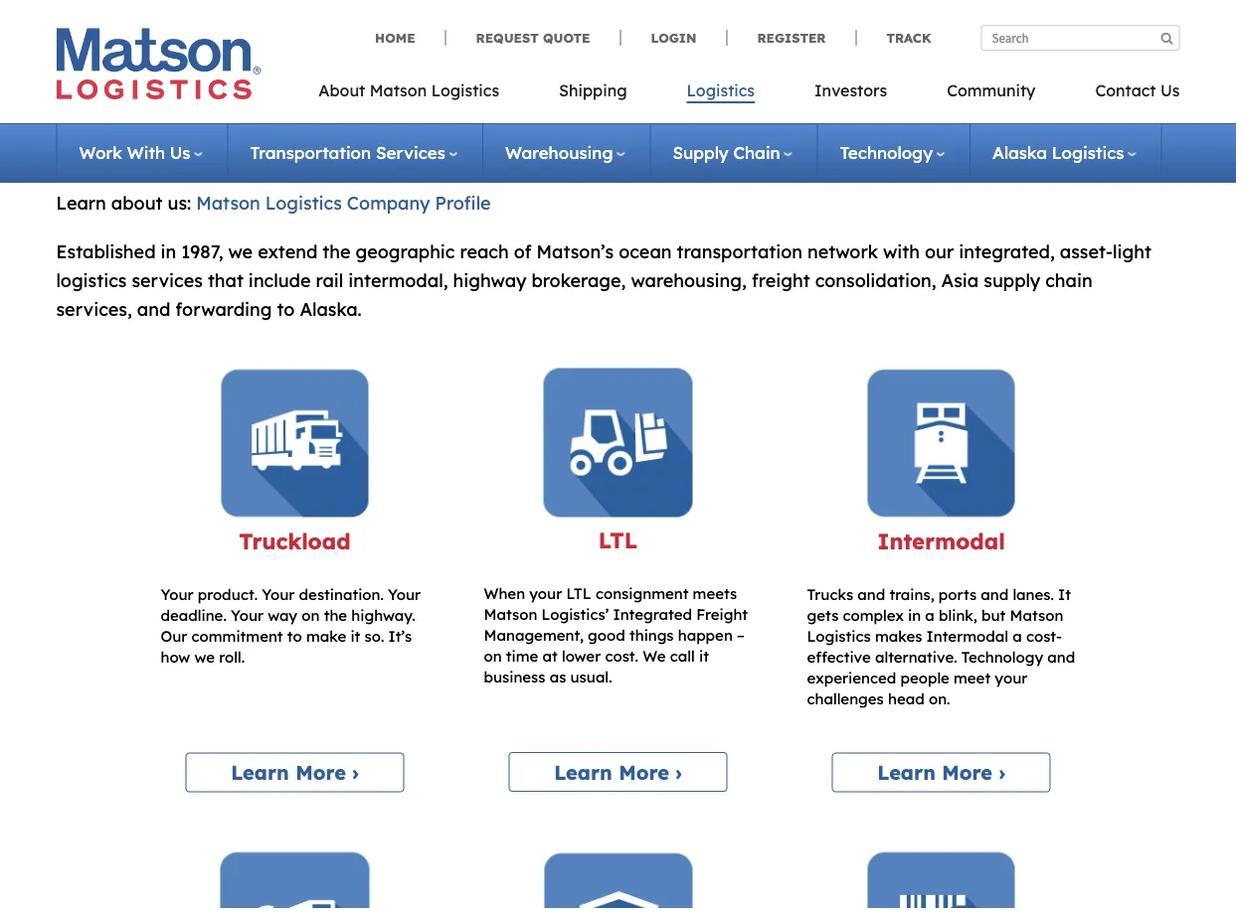 Task type: describe. For each thing, give the bounding box(es) containing it.
freight
[[696, 606, 748, 625]]

cost.
[[605, 648, 638, 667]]

truckload link
[[239, 528, 351, 555]]

established in 1987, we extend the geographic reach of matson's ocean transportation network with our integrated, asset-light logistics services that include rail intermodal, highway brokerage, warehousing, freight consolidation, asia supply chain services, and forwarding to alaska.
[[56, 241, 1151, 321]]

(90
[[407, 144, 435, 166]]

and down request quote
[[529, 67, 563, 89]]

makes
[[875, 628, 922, 647]]

time
[[506, 648, 538, 667]]

your up highway.
[[388, 586, 421, 605]]

about
[[319, 81, 365, 100]]

more for ltl
[[619, 761, 669, 785]]

your up way
[[262, 586, 295, 605]]

alternative.
[[875, 649, 957, 668]]

trains,
[[890, 586, 935, 605]]

so.
[[365, 628, 384, 647]]

we
[[194, 649, 215, 668]]

learn for intermodal
[[878, 762, 936, 786]]

logistics.
[[798, 67, 878, 89]]

alaska.
[[300, 298, 362, 321]]

matson logistics less than truckload icon image
[[544, 369, 693, 518]]

› for intermodal
[[999, 762, 1005, 786]]

make
[[306, 628, 346, 647]]

community
[[947, 81, 1036, 100]]

extend the
[[258, 241, 351, 264]]

and up alaska
[[968, 96, 1001, 118]]

business
[[484, 669, 545, 687]]

with for network
[[883, 241, 920, 264]]

warehousing link
[[505, 142, 625, 164]]

request quote link
[[445, 29, 620, 46]]

us inside top menu navigation
[[1161, 81, 1180, 100]]

intermodal,
[[348, 270, 448, 292]]

we
[[643, 648, 666, 667]]

reliably
[[617, 67, 681, 89]]

when your ltl consignment meets matson logistics' integrated freight management, good things happen – on time at lower cost. we call it business as usual.
[[484, 585, 748, 687]]

about matson logistics
[[319, 81, 499, 100]]

supply chain
[[673, 142, 780, 164]]

more for intermodal
[[942, 762, 993, 786]]

on.
[[929, 690, 950, 709]]

your inside when your ltl consignment meets matson logistics' integrated freight management, good things happen – on time at lower cost. we call it business as usual.
[[529, 585, 562, 604]]

your up commitment
[[231, 607, 264, 626]]

trucks and trains, ports and lanes. it gets complex in a blink, but matson logistics makes intermodal a cost- effective alternative. technology and experienced people meet your challenges head on.
[[807, 586, 1075, 709]]

integrated
[[613, 606, 692, 625]]

experienced
[[807, 670, 896, 688]]

0 vertical spatial a
[[925, 607, 935, 626]]

watch
[[56, 144, 112, 166]]

login link
[[620, 29, 726, 46]]

home
[[375, 29, 415, 46]]

store,
[[126, 67, 174, 89]]

that
[[208, 270, 243, 292]]

technology link
[[840, 142, 945, 164]]

–
[[737, 627, 745, 646]]

register link
[[726, 29, 856, 46]]

to inside the your product. your destination. your deadline.  your way on the highway. our commitment to make it so. it's how we roll.
[[287, 628, 302, 647]]

logistics'
[[542, 606, 609, 625]]

about matson logistics link
[[319, 75, 529, 115]]

learn about us: matson logistics company profile
[[56, 193, 491, 215]]

integrated,
[[959, 241, 1055, 264]]

it inside the your product. your destination. your deadline.  your way on the highway. our commitment to make it so. it's how we roll.
[[350, 628, 360, 647]]

chain inside source, store, and deliver your products faster, better, and more reliably with matson logistics. our services and technology are customized to drive efficiencies in—and costs out—of supply chain networks for retailers, manufacturers, and distributors.
[[584, 96, 631, 118]]

your inside trucks and trains, ports and lanes. it gets complex in a blink, but matson logistics makes intermodal a cost- effective alternative. technology and experienced people meet your challenges head on.
[[995, 670, 1028, 688]]

1987, we
[[181, 241, 253, 264]]

your up deadline.
[[161, 586, 193, 605]]

contact
[[1095, 81, 1156, 100]]

geographic
[[356, 241, 455, 264]]

1 vertical spatial us
[[170, 142, 190, 164]]

Search search field
[[981, 25, 1180, 51]]

in—and
[[335, 96, 400, 118]]

register
[[757, 29, 826, 46]]

in inside trucks and trains, ports and lanes. it gets complex in a blink, but matson logistics makes intermodal a cost- effective alternative. technology and experienced people meet your challenges head on.
[[908, 607, 921, 626]]

as
[[550, 669, 566, 687]]

way
[[268, 607, 297, 626]]

and up distributors.
[[996, 67, 1030, 89]]

learn more › for ltl
[[554, 761, 682, 785]]

consignment
[[596, 585, 689, 604]]

alaska logistics link
[[993, 142, 1136, 164]]

more inside source, store, and deliver your products faster, better, and more reliably with matson logistics. our services and technology are customized to drive efficiencies in—and costs out—of supply chain networks for retailers, manufacturers, and distributors.
[[568, 67, 612, 89]]

contact us
[[1095, 81, 1180, 100]]

ltl inside when your ltl consignment meets matson logistics' integrated freight management, good things happen – on time at lower cost. we call it business as usual.
[[566, 585, 591, 604]]

with for reliably
[[686, 67, 723, 89]]

shipping
[[559, 81, 627, 100]]

head
[[888, 690, 925, 709]]

your inside source, store, and deliver your products faster, better, and more reliably with matson logistics. our services and technology are customized to drive efficiencies in—and costs out—of supply chain networks for retailers, manufacturers, and distributors.
[[282, 67, 321, 89]]

complex
[[843, 607, 904, 626]]

services inside established in 1987, we extend the geographic reach of matson's ocean transportation network with our integrated, asset-light logistics services that include rail intermodal, highway brokerage, warehousing, freight consolidation, asia supply chain services, and forwarding to alaska.
[[132, 270, 203, 292]]

investors link
[[785, 75, 917, 115]]

product.
[[198, 586, 258, 605]]

investors
[[814, 81, 887, 100]]

deliver
[[218, 67, 277, 89]]

include
[[249, 270, 311, 292]]

technology inside trucks and trains, ports and lanes. it gets complex in a blink, but matson logistics makes intermodal a cost- effective alternative. technology and experienced people meet your challenges head on.
[[962, 649, 1043, 668]]

contact us link
[[1066, 75, 1180, 115]]

effective
[[807, 649, 871, 668]]

freight
[[752, 270, 810, 292]]

learn more › for truckload
[[231, 762, 359, 786]]

when
[[484, 585, 525, 604]]

request quote
[[476, 29, 590, 46]]

learn more › link for ltl
[[509, 753, 728, 793]]

us:
[[168, 193, 191, 215]]

and up complex
[[858, 586, 885, 605]]

top menu navigation
[[319, 75, 1180, 115]]

to inside source, store, and deliver your products faster, better, and more reliably with matson logistics. our services and technology are customized to drive efficiencies in—and costs out—of supply chain networks for retailers, manufacturers, and distributors.
[[160, 96, 178, 118]]

light
[[1113, 241, 1151, 264]]

community link
[[917, 75, 1066, 115]]

efficiencies
[[232, 96, 330, 118]]

roll.
[[219, 649, 245, 668]]

learn for truckload
[[231, 762, 289, 786]]



Task type: locate. For each thing, give the bounding box(es) containing it.
it inside when your ltl consignment meets matson logistics' integrated freight management, good things happen – on time at lower cost. we call it business as usual.
[[699, 648, 709, 667]]

in left 1987, we
[[161, 241, 176, 264]]

and
[[179, 67, 213, 89], [529, 67, 563, 89], [996, 67, 1030, 89], [968, 96, 1001, 118], [858, 586, 885, 605], [981, 586, 1009, 605], [1048, 649, 1075, 668]]

and up drive on the left top of the page
[[179, 67, 213, 89]]

on inside when your ltl consignment meets matson logistics' integrated freight management, good things happen – on time at lower cost. we call it business as usual.
[[484, 648, 502, 667]]

2 vertical spatial your
[[995, 670, 1028, 688]]

your up the efficiencies
[[282, 67, 321, 89]]

home link
[[375, 29, 445, 46]]

› for ltl
[[676, 761, 682, 785]]

1 horizontal spatial our
[[883, 67, 915, 89]]

2 horizontal spatial learn more › link
[[832, 754, 1051, 794]]

to down store,
[[160, 96, 178, 118]]

1 vertical spatial our
[[161, 628, 187, 647]]

1 horizontal spatial in
[[908, 607, 921, 626]]

with inside established in 1987, we extend the geographic reach of matson's ocean transportation network with our integrated, asset-light logistics services that include rail intermodal, highway brokerage, warehousing, freight consolidation, asia supply chain services, and forwarding to alaska.
[[883, 241, 920, 264]]

1 horizontal spatial supply
[[984, 270, 1040, 292]]

our inside the your product. your destination. your deadline.  your way on the highway. our commitment to make it so. it's how we roll.
[[161, 628, 187, 647]]

products
[[326, 67, 403, 89]]

warehousing
[[505, 142, 613, 164]]

1 horizontal spatial on
[[484, 648, 502, 667]]

challenges
[[807, 690, 884, 709]]

2 horizontal spatial your
[[995, 670, 1028, 688]]

truckload
[[239, 528, 351, 555]]

seconds).
[[440, 144, 521, 166]]

call
[[670, 648, 695, 667]]

0 horizontal spatial learn more › link
[[185, 754, 404, 794]]

1 vertical spatial supply
[[984, 270, 1040, 292]]

technology down the manufacturers,
[[840, 142, 933, 164]]

to down include
[[277, 298, 295, 321]]

with up for
[[686, 67, 723, 89]]

None search field
[[981, 25, 1180, 51]]

drive
[[183, 96, 227, 118]]

in inside established in 1987, we extend the geographic reach of matson's ocean transportation network with our integrated, asset-light logistics services that include rail intermodal, highway brokerage, warehousing, freight consolidation, asia supply chain services, and forwarding to alaska.
[[161, 241, 176, 264]]

it left so.
[[350, 628, 360, 647]]

1 horizontal spatial our
[[925, 241, 954, 264]]

1 vertical spatial ltl
[[566, 585, 591, 604]]

logistics
[[56, 270, 127, 292]]

0 horizontal spatial technology
[[840, 142, 933, 164]]

technology
[[840, 142, 933, 164], [962, 649, 1043, 668]]

and down the cost-
[[1048, 649, 1075, 668]]

with up consolidation,
[[883, 241, 920, 264]]

track
[[887, 29, 931, 46]]

on
[[302, 607, 320, 626], [484, 648, 502, 667]]

destination.
[[299, 586, 384, 605]]

video:
[[151, 144, 203, 166]]

0 horizontal spatial a
[[925, 607, 935, 626]]

0 horizontal spatial learn more ›
[[231, 762, 359, 786]]

0 horizontal spatial it
[[350, 628, 360, 647]]

with inside source, store, and deliver your products faster, better, and more reliably with matson logistics. our services and technology are customized to drive efficiencies in—and costs out—of supply chain networks for retailers, manufacturers, and distributors.
[[686, 67, 723, 89]]

0 horizontal spatial on
[[302, 607, 320, 626]]

matson inside 'link'
[[370, 81, 427, 100]]

1 horizontal spatial a
[[1013, 628, 1022, 647]]

0 horizontal spatial our
[[117, 144, 146, 166]]

chain
[[733, 142, 780, 164]]

reach
[[460, 241, 509, 264]]

at
[[543, 648, 558, 667]]

to down way
[[287, 628, 302, 647]]

› for truckload
[[352, 762, 359, 786]]

our
[[117, 144, 146, 166], [925, 241, 954, 264]]

intermodal down blink,
[[926, 628, 1008, 647]]

2 horizontal spatial learn more ›
[[878, 762, 1005, 786]]

faster,
[[408, 67, 463, 89]]

supply up warehousing
[[522, 96, 579, 118]]

search image
[[1161, 31, 1173, 44]]

your right meet
[[995, 670, 1028, 688]]

0 vertical spatial ltl
[[599, 527, 638, 554]]

watch our video: meet matson logistics (90 seconds).
[[56, 144, 521, 166]]

ports
[[939, 586, 977, 605]]

technology up meet
[[962, 649, 1043, 668]]

of
[[514, 241, 532, 264]]

1 vertical spatial with
[[883, 241, 920, 264]]

chain
[[584, 96, 631, 118], [1045, 270, 1093, 292]]

1 vertical spatial services
[[132, 270, 203, 292]]

intermodal link
[[877, 528, 1005, 555]]

1 horizontal spatial services
[[920, 67, 991, 89]]

people
[[900, 670, 950, 688]]

0 horizontal spatial services
[[132, 270, 203, 292]]

work with us
[[79, 142, 190, 164]]

1 vertical spatial to
[[277, 298, 295, 321]]

1 horizontal spatial learn more ›
[[554, 761, 682, 785]]

matson logistics image
[[56, 28, 261, 99]]

alaska logistics
[[993, 142, 1124, 164]]

0 horizontal spatial your
[[282, 67, 321, 89]]

1 horizontal spatial ltl
[[599, 527, 638, 554]]

matson's
[[537, 241, 614, 264]]

chain inside established in 1987, we extend the geographic reach of matson's ocean transportation network with our integrated, asset-light logistics services that include rail intermodal, highway brokerage, warehousing, freight consolidation, asia supply chain services, and forwarding to alaska.
[[1045, 270, 1093, 292]]

how
[[161, 649, 190, 668]]

1 vertical spatial a
[[1013, 628, 1022, 647]]

0 horizontal spatial in
[[161, 241, 176, 264]]

0 vertical spatial to
[[160, 96, 178, 118]]

us
[[1161, 81, 1180, 100], [170, 142, 190, 164]]

0 vertical spatial technology
[[840, 142, 933, 164]]

1 vertical spatial chain
[[1045, 270, 1093, 292]]

supply down integrated,
[[984, 270, 1040, 292]]

1 vertical spatial our
[[925, 241, 954, 264]]

us right with
[[170, 142, 190, 164]]

0 vertical spatial our
[[117, 144, 146, 166]]

us right the contact
[[1161, 81, 1180, 100]]

0 vertical spatial our
[[883, 67, 915, 89]]

0 horizontal spatial with
[[686, 67, 723, 89]]

1 vertical spatial it
[[699, 648, 709, 667]]

ltl up logistics'
[[566, 585, 591, 604]]

ltl
[[599, 527, 638, 554], [566, 585, 591, 604]]

a down trains,
[[925, 607, 935, 626]]

0 vertical spatial your
[[282, 67, 321, 89]]

highway.
[[351, 607, 415, 626]]

1 vertical spatial intermodal
[[926, 628, 1008, 647]]

more for truckload
[[296, 762, 346, 786]]

on left time
[[484, 648, 502, 667]]

rail
[[316, 270, 343, 292]]

a
[[925, 607, 935, 626], [1013, 628, 1022, 647]]

in down trains,
[[908, 607, 921, 626]]

intermodal up ports
[[877, 528, 1005, 555]]

1 horizontal spatial it
[[699, 648, 709, 667]]

with
[[127, 142, 165, 164]]

meets
[[693, 585, 737, 604]]

your up logistics'
[[529, 585, 562, 604]]

1 horizontal spatial us
[[1161, 81, 1180, 100]]

network
[[808, 241, 878, 264]]

1 vertical spatial in
[[908, 607, 921, 626]]

matson inside when your ltl consignment meets matson logistics' integrated freight management, good things happen – on time at lower cost. we call it business as usual.
[[484, 606, 537, 625]]

for
[[720, 96, 745, 118]]

it
[[1058, 586, 1071, 605]]

logistics
[[431, 81, 499, 100], [687, 81, 755, 100], [1052, 142, 1124, 164], [326, 144, 402, 166], [265, 193, 342, 215], [807, 628, 871, 647]]

on left the at bottom left
[[302, 607, 320, 626]]

and up "but"
[[981, 586, 1009, 605]]

0 horizontal spatial us
[[170, 142, 190, 164]]

are
[[1136, 67, 1165, 89]]

0 horizontal spatial our
[[161, 628, 187, 647]]

services inside source, store, and deliver your products faster, better, and more reliably with matson logistics. our services and technology are customized to drive efficiencies in—and costs out—of supply chain networks for retailers, manufacturers, and distributors.
[[920, 67, 991, 89]]

1 horizontal spatial learn more › link
[[509, 753, 728, 793]]

lower
[[562, 648, 601, 667]]

1 horizontal spatial your
[[529, 585, 562, 604]]

our up 'how'
[[161, 628, 187, 647]]

services down track
[[920, 67, 991, 89]]

our inside source, store, and deliver your products faster, better, and more reliably with matson logistics. our services and technology are customized to drive efficiencies in—and costs out—of supply chain networks for retailers, manufacturers, and distributors.
[[883, 67, 915, 89]]

learn for ltl
[[554, 761, 612, 785]]

our up asia
[[925, 241, 954, 264]]

0 vertical spatial intermodal
[[877, 528, 1005, 555]]

1 vertical spatial your
[[529, 585, 562, 604]]

1 vertical spatial on
[[484, 648, 502, 667]]

supply inside source, store, and deliver your products faster, better, and more reliably with matson logistics. our services and technology are customized to drive efficiencies in—and costs out—of supply chain networks for retailers, manufacturers, and distributors.
[[522, 96, 579, 118]]

0 vertical spatial us
[[1161, 81, 1180, 100]]

login
[[651, 29, 697, 46]]

trucks
[[807, 586, 853, 605]]

ocean
[[619, 241, 672, 264]]

supply chain link
[[673, 142, 792, 164]]

1 horizontal spatial technology
[[962, 649, 1043, 668]]

asia
[[941, 270, 979, 292]]

0 vertical spatial supply
[[522, 96, 579, 118]]

transportation services link
[[250, 142, 457, 164]]

services, and
[[56, 298, 170, 321]]

1 horizontal spatial with
[[883, 241, 920, 264]]

our up the manufacturers,
[[883, 67, 915, 89]]

1 horizontal spatial chain
[[1045, 270, 1093, 292]]

chain down reliably
[[584, 96, 631, 118]]

about
[[111, 193, 163, 215]]

intermodal inside trucks and trains, ports and lanes. it gets complex in a blink, but matson logistics makes intermodal a cost- effective alternative. technology and experienced people meet your challenges head on.
[[926, 628, 1008, 647]]

our
[[883, 67, 915, 89], [161, 628, 187, 647]]

established
[[56, 241, 156, 264]]

supply
[[673, 142, 729, 164]]

learn more › link for truckload
[[185, 754, 404, 794]]

2 vertical spatial to
[[287, 628, 302, 647]]

transportation services
[[250, 142, 445, 164]]

to inside established in 1987, we extend the geographic reach of matson's ocean transportation network with our integrated, asset-light logistics services that include rail intermodal, highway brokerage, warehousing, freight consolidation, asia supply chain services, and forwarding to alaska.
[[277, 298, 295, 321]]

0 horizontal spatial chain
[[584, 96, 631, 118]]

track link
[[856, 29, 931, 46]]

2 horizontal spatial ›
[[999, 762, 1005, 786]]

chain down asset-
[[1045, 270, 1093, 292]]

matson
[[728, 67, 793, 89], [370, 81, 427, 100], [257, 144, 321, 166], [196, 193, 260, 215], [484, 606, 537, 625], [1010, 607, 1064, 626]]

0 vertical spatial it
[[350, 628, 360, 647]]

better,
[[468, 67, 524, 89]]

meet
[[954, 670, 991, 688]]

on inside the your product. your destination. your deadline.  your way on the highway. our commitment to make it so. it's how we roll.
[[302, 607, 320, 626]]

consolidation,
[[815, 270, 936, 292]]

ltl up consignment
[[599, 527, 638, 554]]

good
[[588, 627, 625, 646]]

request
[[476, 29, 539, 46]]

learn
[[56, 193, 106, 215], [554, 761, 612, 785], [231, 762, 289, 786], [878, 762, 936, 786]]

our left video:
[[117, 144, 146, 166]]

ltl link
[[599, 527, 638, 554]]

alaska
[[993, 142, 1047, 164]]

0 horizontal spatial supply
[[522, 96, 579, 118]]

›
[[676, 761, 682, 785], [352, 762, 359, 786], [999, 762, 1005, 786]]

our inside established in 1987, we extend the geographic reach of matson's ocean transportation network with our integrated, asset-light logistics services that include rail intermodal, highway brokerage, warehousing, freight consolidation, asia supply chain services, and forwarding to alaska.
[[925, 241, 954, 264]]

brokerage,
[[531, 270, 626, 292]]

0 horizontal spatial ›
[[352, 762, 359, 786]]

services down 1987, we
[[132, 270, 203, 292]]

0 vertical spatial services
[[920, 67, 991, 89]]

logistics inside trucks and trains, ports and lanes. it gets complex in a blink, but matson logistics makes intermodal a cost- effective alternative. technology and experienced people meet your challenges head on.
[[807, 628, 871, 647]]

0 vertical spatial with
[[686, 67, 723, 89]]

0 vertical spatial in
[[161, 241, 176, 264]]

but
[[982, 607, 1006, 626]]

cost-
[[1026, 628, 1062, 647]]

manufacturers,
[[830, 96, 963, 118]]

learn more › link for intermodal
[[832, 754, 1051, 794]]

costs
[[405, 96, 450, 118]]

meet
[[208, 144, 252, 166]]

0 vertical spatial chain
[[584, 96, 631, 118]]

0 vertical spatial on
[[302, 607, 320, 626]]

supply inside established in 1987, we extend the geographic reach of matson's ocean transportation network with our integrated, asset-light logistics services that include rail intermodal, highway brokerage, warehousing, freight consolidation, asia supply chain services, and forwarding to alaska.
[[984, 270, 1040, 292]]

a left the cost-
[[1013, 628, 1022, 647]]

matson inside trucks and trains, ports and lanes. it gets complex in a blink, but matson logistics makes intermodal a cost- effective alternative. technology and experienced people meet your challenges head on.
[[1010, 607, 1064, 626]]

1 vertical spatial technology
[[962, 649, 1043, 668]]

it down happen
[[699, 648, 709, 667]]

1 horizontal spatial ›
[[676, 761, 682, 785]]

matson inside source, store, and deliver your products faster, better, and more reliably with matson logistics. our services and technology are customized to drive efficiencies in—and costs out—of supply chain networks for retailers, manufacturers, and distributors.
[[728, 67, 793, 89]]

learn more › for intermodal
[[878, 762, 1005, 786]]

source, store, and deliver your products faster, better, and more reliably with matson logistics. our services and technology are customized to drive efficiencies in—and costs out—of supply chain networks for retailers, manufacturers, and distributors.
[[56, 67, 1165, 118]]

0 horizontal spatial ltl
[[566, 585, 591, 604]]



Task type: vqa. For each thing, say whether or not it's contained in the screenshot.
'LEARN' related to Truckload
yes



